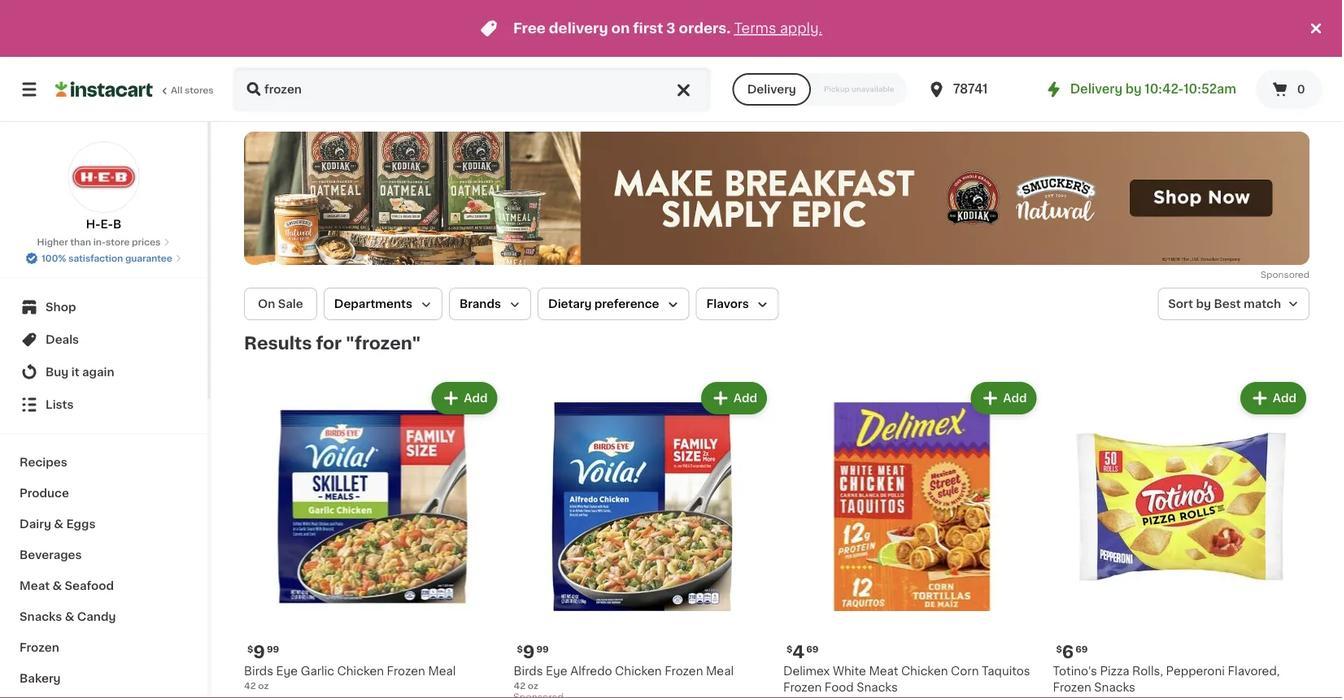 Task type: locate. For each thing, give the bounding box(es) containing it.
2 chicken from the left
[[615, 666, 662, 677]]

$ 9 99
[[247, 644, 279, 661], [517, 644, 549, 661]]

2 vertical spatial &
[[65, 612, 74, 623]]

& left 'candy'
[[65, 612, 74, 623]]

1 oz from the left
[[258, 682, 269, 691]]

service type group
[[733, 73, 908, 106]]

69 inside $ 6 69
[[1076, 645, 1088, 654]]

69 inside the $ 4 69
[[807, 645, 819, 654]]

rolls,
[[1133, 666, 1164, 677]]

h-e-b logo image
[[68, 142, 140, 213]]

chicken inside delimex white meat chicken corn taquitos frozen food snacks
[[902, 666, 948, 677]]

0 horizontal spatial 9
[[253, 644, 265, 661]]

0 horizontal spatial 69
[[807, 645, 819, 654]]

42 inside the birds eye alfredo chicken frozen meal 42 oz
[[514, 682, 526, 691]]

h-e-b
[[86, 219, 122, 230]]

bakery link
[[10, 664, 198, 695]]

candy
[[77, 612, 116, 623]]

results for "frozen"
[[244, 335, 421, 352]]

0 horizontal spatial meal
[[428, 666, 456, 677]]

beverages
[[20, 550, 82, 561]]

1 69 from the left
[[807, 645, 819, 654]]

69 right 4
[[807, 645, 819, 654]]

$
[[247, 645, 253, 654], [517, 645, 523, 654], [787, 645, 793, 654], [1057, 645, 1063, 654]]

& left eggs
[[54, 519, 63, 531]]

1 horizontal spatial oz
[[528, 682, 539, 691]]

frozen
[[20, 643, 59, 654], [387, 666, 425, 677], [665, 666, 703, 677], [784, 682, 822, 693], [1053, 682, 1092, 693]]

0 horizontal spatial delivery
[[748, 84, 796, 95]]

chicken right alfredo
[[615, 666, 662, 677]]

69 right 6
[[1076, 645, 1088, 654]]

snacks & candy link
[[10, 602, 198, 633]]

snacks
[[20, 612, 62, 623], [857, 682, 898, 693], [1095, 682, 1136, 693]]

1 $ 9 99 from the left
[[247, 644, 279, 661]]

1 vertical spatial meat
[[869, 666, 899, 677]]

$ inside the $ 4 69
[[787, 645, 793, 654]]

terms
[[734, 22, 777, 35]]

1 horizontal spatial eye
[[546, 666, 568, 677]]

meal
[[428, 666, 456, 677], [706, 666, 734, 677]]

1 horizontal spatial meal
[[706, 666, 734, 677]]

2 $ from the left
[[517, 645, 523, 654]]

eye left garlic
[[276, 666, 298, 677]]

meat & seafood
[[20, 581, 114, 592]]

& for snacks
[[65, 612, 74, 623]]

0 vertical spatial &
[[54, 519, 63, 531]]

meat down beverages
[[20, 581, 50, 592]]

product group containing 6
[[1053, 379, 1310, 699]]

pepperoni
[[1167, 666, 1225, 677]]

add for 6
[[1273, 393, 1297, 404]]

totino's
[[1053, 666, 1098, 677]]

$ inside $ 6 69
[[1057, 645, 1063, 654]]

e-
[[101, 219, 113, 230]]

flavors button
[[696, 288, 779, 320]]

3 product group from the left
[[784, 379, 1040, 699]]

0 vertical spatial by
[[1126, 83, 1142, 95]]

2 69 from the left
[[1076, 645, 1088, 654]]

1 chicken from the left
[[337, 666, 384, 677]]

chicken right garlic
[[337, 666, 384, 677]]

apply.
[[780, 22, 823, 35]]

chicken inside the birds eye alfredo chicken frozen meal 42 oz
[[615, 666, 662, 677]]

by for delivery
[[1126, 83, 1142, 95]]

1 horizontal spatial 9
[[523, 644, 535, 661]]

3 chicken from the left
[[902, 666, 948, 677]]

1 9 from the left
[[253, 644, 265, 661]]

9 for birds eye alfredo chicken frozen meal
[[523, 644, 535, 661]]

it
[[71, 367, 79, 378]]

100% satisfaction guarantee
[[42, 254, 172, 263]]

by left "10:42-"
[[1126, 83, 1142, 95]]

free
[[513, 22, 546, 35]]

by right sort
[[1196, 298, 1212, 310]]

0 horizontal spatial chicken
[[337, 666, 384, 677]]

delivery inside button
[[748, 84, 796, 95]]

1 horizontal spatial chicken
[[615, 666, 662, 677]]

2 birds from the left
[[514, 666, 543, 677]]

meal for garlic
[[428, 666, 456, 677]]

meal inside birds eye garlic chicken frozen meal 42 oz
[[428, 666, 456, 677]]

0
[[1298, 84, 1306, 95]]

product group containing 4
[[784, 379, 1040, 699]]

1 product group from the left
[[244, 379, 501, 699]]

1 99 from the left
[[267, 645, 279, 654]]

product group
[[244, 379, 501, 699], [514, 379, 771, 699], [784, 379, 1040, 699], [1053, 379, 1310, 699]]

meat right 'white'
[[869, 666, 899, 677]]

oz
[[258, 682, 269, 691], [528, 682, 539, 691]]

1 horizontal spatial snacks
[[857, 682, 898, 693]]

all stores link
[[55, 67, 215, 112]]

& down beverages
[[52, 581, 62, 592]]

recipes link
[[10, 448, 198, 478]]

&
[[54, 519, 63, 531], [52, 581, 62, 592], [65, 612, 74, 623]]

by inside field
[[1196, 298, 1212, 310]]

birds left garlic
[[244, 666, 273, 677]]

1 add button from the left
[[433, 384, 496, 413]]

birds up sponsored badge "image"
[[514, 666, 543, 677]]

than
[[70, 238, 91, 247]]

add for 4
[[1003, 393, 1027, 404]]

add for 9
[[464, 393, 488, 404]]

corn
[[951, 666, 979, 677]]

1 horizontal spatial 69
[[1076, 645, 1088, 654]]

1 vertical spatial &
[[52, 581, 62, 592]]

delivery
[[1071, 83, 1123, 95], [748, 84, 796, 95]]

meat
[[20, 581, 50, 592], [869, 666, 899, 677]]

frozen inside frozen link
[[20, 643, 59, 654]]

0 horizontal spatial 42
[[244, 682, 256, 691]]

2 42 from the left
[[514, 682, 526, 691]]

birds for garlic
[[244, 666, 273, 677]]

3 $ from the left
[[787, 645, 793, 654]]

3 add from the left
[[1003, 393, 1027, 404]]

2 product group from the left
[[514, 379, 771, 699]]

2 horizontal spatial chicken
[[902, 666, 948, 677]]

2 99 from the left
[[537, 645, 549, 654]]

brands
[[460, 298, 501, 310]]

add button
[[433, 384, 496, 413], [703, 384, 766, 413], [973, 384, 1035, 413], [1242, 384, 1305, 413]]

produce link
[[10, 478, 198, 509]]

1 add from the left
[[464, 393, 488, 404]]

0 horizontal spatial by
[[1126, 83, 1142, 95]]

$ 6 69
[[1057, 644, 1088, 661]]

2 oz from the left
[[528, 682, 539, 691]]

42 for garlic
[[244, 682, 256, 691]]

1 horizontal spatial 99
[[537, 645, 549, 654]]

0 horizontal spatial birds
[[244, 666, 273, 677]]

bakery
[[20, 674, 61, 685]]

prices
[[132, 238, 161, 247]]

snacks down "pizza"
[[1095, 682, 1136, 693]]

1 horizontal spatial 42
[[514, 682, 526, 691]]

delimex white meat chicken corn taquitos frozen food snacks
[[784, 666, 1031, 693]]

1 42 from the left
[[244, 682, 256, 691]]

chicken inside birds eye garlic chicken frozen meal 42 oz
[[337, 666, 384, 677]]

delivery for delivery by 10:42-10:52am
[[1071, 83, 1123, 95]]

sponsored badge image
[[514, 694, 563, 699]]

99
[[267, 645, 279, 654], [537, 645, 549, 654]]

for
[[316, 335, 342, 352]]

1 horizontal spatial by
[[1196, 298, 1212, 310]]

3
[[667, 22, 676, 35]]

eye up sponsored badge "image"
[[546, 666, 568, 677]]

1 horizontal spatial $ 9 99
[[517, 644, 549, 661]]

0 horizontal spatial $ 9 99
[[247, 644, 279, 661]]

1 meal from the left
[[428, 666, 456, 677]]

snacks down meat & seafood
[[20, 612, 62, 623]]

$ 9 99 for birds eye garlic chicken frozen meal
[[247, 644, 279, 661]]

2 $ 9 99 from the left
[[517, 644, 549, 661]]

eye inside birds eye garlic chicken frozen meal 42 oz
[[276, 666, 298, 677]]

2 eye from the left
[[546, 666, 568, 677]]

69
[[807, 645, 819, 654], [1076, 645, 1088, 654]]

delivery for delivery
[[748, 84, 796, 95]]

1 birds from the left
[[244, 666, 273, 677]]

2 meal from the left
[[706, 666, 734, 677]]

Best match Sort by field
[[1158, 288, 1310, 320]]

birds
[[244, 666, 273, 677], [514, 666, 543, 677]]

taquitos
[[982, 666, 1031, 677]]

1 horizontal spatial meat
[[869, 666, 899, 677]]

1 eye from the left
[[276, 666, 298, 677]]

None search field
[[233, 67, 712, 112]]

birds inside the birds eye alfredo chicken frozen meal 42 oz
[[514, 666, 543, 677]]

1 horizontal spatial delivery
[[1071, 83, 1123, 95]]

chicken left corn
[[902, 666, 948, 677]]

1 $ from the left
[[247, 645, 253, 654]]

0 horizontal spatial 99
[[267, 645, 279, 654]]

flavored,
[[1228, 666, 1280, 677]]

9
[[253, 644, 265, 661], [523, 644, 535, 661]]

meal for alfredo
[[706, 666, 734, 677]]

oz inside the birds eye alfredo chicken frozen meal 42 oz
[[528, 682, 539, 691]]

oz inside birds eye garlic chicken frozen meal 42 oz
[[258, 682, 269, 691]]

42 inside birds eye garlic chicken frozen meal 42 oz
[[244, 682, 256, 691]]

dairy & eggs link
[[10, 509, 198, 540]]

0 horizontal spatial eye
[[276, 666, 298, 677]]

10:42-
[[1145, 83, 1184, 95]]

dietary preference button
[[538, 288, 690, 320]]

$ for totino's pizza rolls, pepperoni flavored, frozen snacks
[[1057, 645, 1063, 654]]

2 horizontal spatial snacks
[[1095, 682, 1136, 693]]

$ for delimex white meat chicken corn taquitos frozen food snacks
[[787, 645, 793, 654]]

4 $ from the left
[[1057, 645, 1063, 654]]

oz for garlic
[[258, 682, 269, 691]]

1 vertical spatial by
[[1196, 298, 1212, 310]]

42
[[244, 682, 256, 691], [514, 682, 526, 691]]

preference
[[595, 298, 660, 310]]

by for sort
[[1196, 298, 1212, 310]]

0 horizontal spatial oz
[[258, 682, 269, 691]]

seafood
[[65, 581, 114, 592]]

birds for alfredo
[[514, 666, 543, 677]]

meal inside the birds eye alfredo chicken frozen meal 42 oz
[[706, 666, 734, 677]]

delivery
[[549, 22, 608, 35]]

add
[[464, 393, 488, 404], [734, 393, 758, 404], [1003, 393, 1027, 404], [1273, 393, 1297, 404]]

garlic
[[301, 666, 334, 677]]

chicken for meat
[[902, 666, 948, 677]]

higher than in-store prices link
[[37, 236, 170, 249]]

snacks down 'white'
[[857, 682, 898, 693]]

delivery left "10:42-"
[[1071, 83, 1123, 95]]

terms apply. link
[[734, 22, 823, 35]]

eye inside the birds eye alfredo chicken frozen meal 42 oz
[[546, 666, 568, 677]]

delivery down terms apply. link
[[748, 84, 796, 95]]

on
[[258, 298, 275, 310]]

• sponsored: ad: smucker's natural peanut butter, kodiak breakfast foods and the headline make breakfast simply epic. shop now. image
[[244, 132, 1310, 265]]

frozen inside delimex white meat chicken corn taquitos frozen food snacks
[[784, 682, 822, 693]]

birds inside birds eye garlic chicken frozen meal 42 oz
[[244, 666, 273, 677]]

1 horizontal spatial birds
[[514, 666, 543, 677]]

3 add button from the left
[[973, 384, 1035, 413]]

78741 button
[[927, 67, 1025, 112]]

4 add button from the left
[[1242, 384, 1305, 413]]

0 vertical spatial meat
[[20, 581, 50, 592]]

2 9 from the left
[[523, 644, 535, 661]]

frozen inside birds eye garlic chicken frozen meal 42 oz
[[387, 666, 425, 677]]

4 add from the left
[[1273, 393, 1297, 404]]

dairy
[[20, 519, 51, 531]]

4 product group from the left
[[1053, 379, 1310, 699]]



Task type: describe. For each thing, give the bounding box(es) containing it.
meat inside delimex white meat chicken corn taquitos frozen food snacks
[[869, 666, 899, 677]]

69 for 4
[[807, 645, 819, 654]]

sale
[[278, 298, 303, 310]]

$ 4 69
[[787, 644, 819, 661]]

delivery button
[[733, 73, 811, 106]]

lists
[[46, 400, 74, 411]]

birds eye alfredo chicken frozen meal 42 oz
[[514, 666, 734, 691]]

flavors
[[707, 298, 749, 310]]

birds eye garlic chicken frozen meal 42 oz
[[244, 666, 456, 691]]

4
[[793, 644, 805, 661]]

$ for birds eye alfredo chicken frozen meal
[[517, 645, 523, 654]]

higher than in-store prices
[[37, 238, 161, 247]]

satisfaction
[[68, 254, 123, 263]]

lists link
[[10, 389, 198, 421]]

frozen inside totino's pizza rolls, pepperoni flavored, frozen snacks
[[1053, 682, 1092, 693]]

snacks inside delimex white meat chicken corn taquitos frozen food snacks
[[857, 682, 898, 693]]

brands button
[[449, 288, 531, 320]]

recipes
[[20, 457, 67, 469]]

h-e-b link
[[68, 142, 140, 233]]

deals link
[[10, 324, 198, 356]]

buy
[[46, 367, 69, 378]]

beverages link
[[10, 540, 198, 571]]

shop link
[[10, 291, 198, 324]]

spo
[[1261, 270, 1279, 279]]

h-
[[86, 219, 101, 230]]

42 for alfredo
[[514, 682, 526, 691]]

100%
[[42, 254, 66, 263]]

shop
[[46, 302, 76, 313]]

white
[[833, 666, 866, 677]]

delivery by 10:42-10:52am
[[1071, 83, 1237, 95]]

sort
[[1169, 298, 1194, 310]]

meat & seafood link
[[10, 571, 198, 602]]

9 for birds eye garlic chicken frozen meal
[[253, 644, 265, 661]]

& for dairy
[[54, 519, 63, 531]]

produce
[[20, 488, 69, 500]]

78741
[[953, 83, 988, 95]]

snacks inside totino's pizza rolls, pepperoni flavored, frozen snacks
[[1095, 682, 1136, 693]]

all
[[171, 86, 182, 95]]

deals
[[46, 334, 79, 346]]

frozen link
[[10, 633, 198, 664]]

guarantee
[[125, 254, 172, 263]]

add button for 4
[[973, 384, 1035, 413]]

99 for birds eye garlic chicken frozen meal
[[267, 645, 279, 654]]

results
[[244, 335, 312, 352]]

stores
[[185, 86, 214, 95]]

add button for 9
[[433, 384, 496, 413]]

Search field
[[234, 68, 710, 111]]

$ 9 99 for birds eye alfredo chicken frozen meal
[[517, 644, 549, 661]]

match
[[1244, 298, 1282, 310]]

oz for alfredo
[[528, 682, 539, 691]]

2 add from the left
[[734, 393, 758, 404]]

buy it again link
[[10, 356, 198, 389]]

on
[[612, 22, 630, 35]]

first
[[633, 22, 663, 35]]

food
[[825, 682, 854, 693]]

2 add button from the left
[[703, 384, 766, 413]]

eye for alfredo
[[546, 666, 568, 677]]

again
[[82, 367, 114, 378]]

totino's pizza rolls, pepperoni flavored, frozen snacks
[[1053, 666, 1280, 693]]

10:52am
[[1184, 83, 1237, 95]]

buy it again
[[46, 367, 114, 378]]

& for meat
[[52, 581, 62, 592]]

eye for garlic
[[276, 666, 298, 677]]

6
[[1063, 644, 1074, 661]]

0 horizontal spatial meat
[[20, 581, 50, 592]]

chicken for garlic
[[337, 666, 384, 677]]

b
[[113, 219, 122, 230]]

pizza
[[1100, 666, 1130, 677]]

0 button
[[1256, 70, 1323, 109]]

departments
[[334, 298, 413, 310]]

free delivery on first 3 orders. terms apply.
[[513, 22, 823, 35]]

69 for 6
[[1076, 645, 1088, 654]]

dietary
[[548, 298, 592, 310]]

add button for 6
[[1242, 384, 1305, 413]]

delivery by 10:42-10:52am link
[[1044, 80, 1237, 99]]

orders.
[[679, 22, 731, 35]]

nsored
[[1279, 270, 1310, 279]]

100% satisfaction guarantee button
[[25, 249, 182, 265]]

$ for birds eye garlic chicken frozen meal
[[247, 645, 253, 654]]

0 horizontal spatial snacks
[[20, 612, 62, 623]]

frozen inside the birds eye alfredo chicken frozen meal 42 oz
[[665, 666, 703, 677]]

dietary preference
[[548, 298, 660, 310]]

on sale
[[258, 298, 303, 310]]

store
[[106, 238, 130, 247]]

dairy & eggs
[[20, 519, 96, 531]]

higher
[[37, 238, 68, 247]]

delimex
[[784, 666, 830, 677]]

best
[[1214, 298, 1241, 310]]

in-
[[93, 238, 106, 247]]

"frozen"
[[346, 335, 421, 352]]

99 for birds eye alfredo chicken frozen meal
[[537, 645, 549, 654]]

alfredo
[[571, 666, 612, 677]]

instacart logo image
[[55, 80, 153, 99]]

on sale button
[[244, 288, 317, 320]]

sort by best match
[[1169, 298, 1282, 310]]

snacks & candy
[[20, 612, 116, 623]]

chicken for alfredo
[[615, 666, 662, 677]]

limited time offer region
[[0, 0, 1307, 57]]

all stores
[[171, 86, 214, 95]]

departments button
[[324, 288, 443, 320]]



Task type: vqa. For each thing, say whether or not it's contained in the screenshot.
About within the Fresh Banana - Each $0.79 / lb About 0.41 lb each
no



